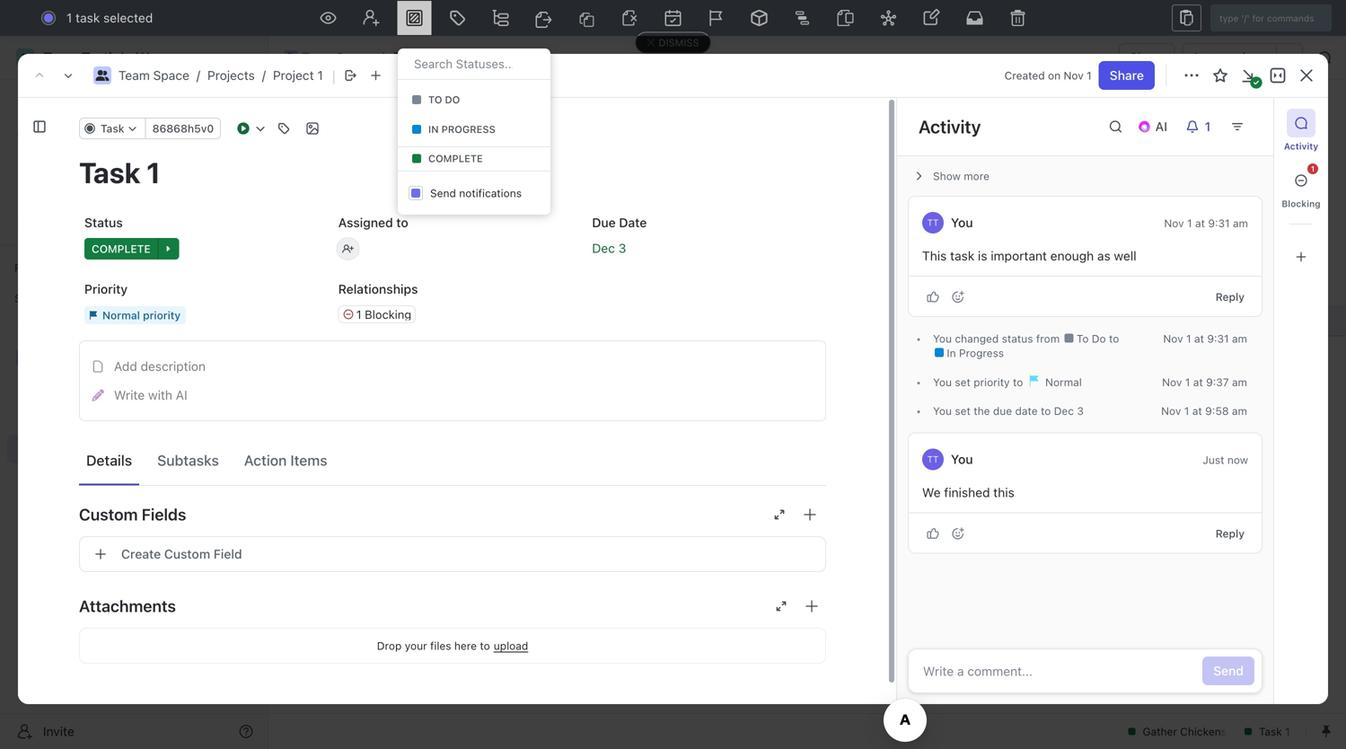 Task type: vqa. For each thing, say whether or not it's contained in the screenshot.
THAT
no



Task type: describe. For each thing, give the bounding box(es) containing it.
share button down new button
[[1120, 43, 1176, 72]]

now
[[1228, 454, 1249, 466]]

custom inside dropdown button
[[79, 505, 138, 524]]

invite
[[43, 724, 74, 739]]

from
[[1037, 332, 1060, 345]]

you for to
[[934, 376, 952, 389]]

with
[[148, 388, 172, 402]]

custom fields button
[[79, 493, 827, 536]]

1 inside team space / projects / project 1 |
[[318, 68, 323, 83]]

complete inside button
[[429, 153, 483, 164]]

team inside sidebar navigation
[[43, 350, 74, 365]]

0 vertical spatial space
[[337, 50, 373, 65]]

nov for changed status from
[[1164, 332, 1184, 345]]

1 inside button
[[1312, 165, 1315, 173]]

selected
[[103, 10, 153, 25]]

am for set priority to
[[1233, 376, 1248, 389]]

2 horizontal spatial add
[[1217, 115, 1241, 130]]

changed status from
[[952, 332, 1063, 345]]

1 vertical spatial complete
[[335, 255, 394, 267]]

gantt link
[[541, 162, 578, 187]]

date
[[619, 215, 647, 230]]

new
[[1190, 10, 1217, 25]]

share button right on at top right
[[1099, 61, 1155, 90]]

calendar link
[[455, 162, 512, 187]]

1 blocking
[[356, 308, 412, 321]]

action items
[[244, 452, 328, 469]]

notifications
[[459, 187, 522, 199]]

9:37
[[1207, 376, 1230, 389]]

1 horizontal spatial project 1 link
[[473, 47, 552, 68]]

created
[[1005, 69, 1045, 82]]

‎task 1 link
[[358, 307, 623, 333]]

favorites
[[14, 261, 62, 274]]

enough
[[1051, 248, 1094, 263]]

custom fields
[[79, 505, 186, 524]]

due
[[592, 215, 616, 230]]

1 task selected
[[66, 10, 153, 25]]

nov 1 at 9:58 am
[[1162, 405, 1248, 417]]

1 vertical spatial project 1
[[312, 107, 415, 137]]

set priority to
[[952, 376, 1027, 389]]

4
[[390, 535, 397, 548]]

status
[[84, 215, 123, 230]]

‎task 1
[[362, 313, 399, 327]]

subtasks button
[[150, 444, 226, 477]]

team space / projects / project 1 |
[[119, 66, 336, 84]]

type '/' for commands field
[[1211, 4, 1332, 31]]

‎task
[[362, 313, 389, 327]]

1 horizontal spatial add
[[362, 484, 385, 499]]

new button
[[1165, 4, 1227, 32]]

spaces
[[14, 292, 52, 305]]

field
[[214, 547, 242, 562]]

9:58
[[1206, 405, 1230, 417]]

blocking inside task sidebar navigation tab list
[[1282, 199, 1321, 209]]

changed
[[955, 332, 999, 345]]

0 vertical spatial project 1
[[496, 50, 547, 65]]

assigned
[[338, 215, 393, 230]]

86868h5v0 button
[[145, 118, 221, 139]]

write with ai
[[114, 388, 187, 402]]

project inside team space / projects / project 1 |
[[273, 68, 314, 83]]

write
[[114, 388, 145, 402]]

in progress inside task sidebar content section
[[944, 347, 1005, 359]]

to do button
[[405, 87, 544, 112]]

task sidebar navigation tab list
[[1282, 109, 1322, 271]]

relationships
[[338, 282, 418, 296]]

hide
[[933, 212, 957, 224]]

create custom field
[[121, 547, 242, 562]]

team space inside sidebar navigation
[[43, 350, 114, 365]]

activity inside task sidebar navigation tab list
[[1285, 141, 1319, 151]]

0 horizontal spatial project 1 link
[[273, 68, 323, 83]]

send button
[[1203, 657, 1255, 686]]

user group image inside sidebar navigation
[[18, 352, 32, 363]]

Edit task name text field
[[79, 155, 827, 190]]

reply button for we finished this
[[1209, 523, 1252, 545]]

Search tasks... text field
[[1123, 204, 1303, 231]]

task for selected
[[76, 10, 100, 25]]

priority
[[974, 376, 1010, 389]]

description
[[141, 359, 206, 374]]

priority
[[84, 282, 128, 296]]

reply for this task is important enough as well
[[1216, 291, 1245, 303]]

Search Statuses... field
[[412, 56, 515, 72]]

0 vertical spatial 9:31
[[1209, 217, 1231, 230]]

status
[[1002, 332, 1034, 345]]

this
[[994, 485, 1015, 500]]

complete button
[[396, 146, 553, 172]]

projects inside team space / projects / project 1 |
[[208, 68, 255, 83]]

do inside button
[[445, 94, 460, 106]]

date
[[1016, 405, 1038, 417]]

ai
[[176, 388, 187, 402]]

items
[[291, 452, 328, 469]]

drop
[[377, 640, 402, 652]]

86868h5v0
[[152, 122, 214, 135]]

progress inside task sidebar content section
[[960, 347, 1005, 359]]

task sidebar content section
[[897, 98, 1274, 704]]

1 horizontal spatial user group image
[[96, 70, 109, 81]]

calendar
[[458, 167, 512, 181]]

add description
[[114, 359, 206, 374]]

add task for bottom add task button
[[362, 484, 415, 499]]

in progress button
[[405, 117, 544, 142]]

search...
[[632, 10, 684, 25]]

to inside button
[[429, 94, 442, 106]]

attachments button
[[79, 585, 827, 628]]

0 vertical spatial team
[[302, 50, 333, 65]]

list link
[[400, 162, 425, 187]]

well
[[1115, 248, 1137, 263]]

finished
[[945, 485, 991, 500]]

0 vertical spatial project
[[496, 50, 538, 65]]

dismiss
[[659, 37, 699, 48]]

home
[[43, 94, 77, 109]]

inbox link
[[7, 118, 261, 146]]

0 vertical spatial share
[[1130, 50, 1165, 65]]

the
[[974, 405, 991, 417]]

details button
[[79, 444, 139, 477]]

1 vertical spatial add task button
[[354, 481, 422, 503]]

send for send
[[1214, 664, 1244, 678]]

send notifications
[[430, 187, 522, 199]]

just
[[1203, 454, 1225, 466]]

2 horizontal spatial projects
[[410, 50, 458, 65]]

dec
[[1055, 405, 1075, 417]]

custom inside button
[[164, 547, 210, 562]]

pencil image
[[92, 389, 104, 401]]

hide button
[[925, 207, 964, 229]]

task for is
[[951, 248, 975, 263]]

task for bottom add task button
[[389, 484, 415, 499]]

am left task sidebar navigation tab list at right top
[[1234, 217, 1249, 230]]

progress inside button
[[442, 124, 496, 135]]



Task type: locate. For each thing, give the bounding box(es) containing it.
project 1
[[496, 50, 547, 65], [312, 107, 415, 137]]

1 horizontal spatial space
[[153, 68, 189, 83]]

1 vertical spatial task
[[389, 484, 415, 499]]

create custom field button
[[79, 536, 827, 572]]

1 vertical spatial add
[[114, 359, 137, 374]]

projects up to do button
[[410, 50, 458, 65]]

1 vertical spatial nov 1 at 9:31 am
[[1164, 332, 1248, 345]]

upload
[[494, 640, 528, 652]]

in up edit task name text field
[[429, 124, 439, 135]]

2 reply from the top
[[1216, 527, 1245, 540]]

add task button up '4'
[[354, 481, 422, 503]]

1 horizontal spatial custom
[[164, 547, 210, 562]]

am up nov 1 at 9:37 am
[[1233, 332, 1248, 345]]

am right 9:58
[[1233, 405, 1248, 417]]

in progress inside button
[[429, 124, 496, 135]]

tt for this
[[928, 217, 939, 228]]

nov for set priority to
[[1163, 376, 1183, 389]]

0 horizontal spatial progress
[[442, 124, 496, 135]]

team inside team space / projects / project 1 |
[[119, 68, 150, 83]]

0 vertical spatial add task button
[[1206, 109, 1282, 137]]

1 vertical spatial in
[[947, 347, 957, 359]]

reply button down search tasks... text box
[[1209, 286, 1252, 308]]

team space up | at the top of the page
[[302, 50, 373, 65]]

to do inside task sidebar content section
[[1074, 332, 1110, 345]]

to do inside button
[[429, 94, 460, 106]]

tree inside sidebar navigation
[[7, 313, 261, 555]]

projects left write
[[54, 380, 101, 395]]

nov
[[1064, 69, 1084, 82], [1165, 217, 1185, 230], [1164, 332, 1184, 345], [1163, 376, 1183, 389], [1162, 405, 1182, 417]]

nov 1 at 9:37 am
[[1163, 376, 1248, 389]]

1 vertical spatial space
[[153, 68, 189, 83]]

normal
[[1043, 376, 1083, 389]]

on
[[1049, 69, 1061, 82]]

0 horizontal spatial team
[[43, 350, 74, 365]]

sidebar navigation
[[0, 36, 269, 749]]

do right from
[[1092, 332, 1107, 345]]

0 horizontal spatial add
[[114, 359, 137, 374]]

task down automations button
[[1244, 115, 1271, 130]]

send
[[430, 187, 456, 199], [1214, 664, 1244, 678]]

0 vertical spatial set
[[955, 376, 971, 389]]

am for changed status from
[[1233, 332, 1248, 345]]

as
[[1098, 248, 1111, 263]]

1 vertical spatial share
[[1110, 68, 1145, 83]]

0 vertical spatial add
[[1217, 115, 1241, 130]]

0 horizontal spatial space
[[78, 350, 114, 365]]

user group image
[[96, 70, 109, 81], [18, 352, 32, 363]]

0 vertical spatial activity
[[919, 116, 981, 137]]

reply down "just now"
[[1216, 527, 1245, 540]]

2 set from the top
[[955, 405, 971, 417]]

complete up calendar
[[429, 153, 483, 164]]

team up home link
[[119, 68, 150, 83]]

9:31 left task sidebar navigation tab list at right top
[[1209, 217, 1231, 230]]

task
[[76, 10, 100, 25], [951, 248, 975, 263]]

project 1 link up to do button
[[473, 47, 552, 68]]

add task down automations button
[[1217, 115, 1271, 130]]

space inside sidebar navigation
[[78, 350, 114, 365]]

0 vertical spatial do
[[445, 94, 460, 106]]

3
[[1078, 405, 1084, 417]]

tree
[[7, 313, 261, 555]]

blocking down relationships
[[365, 308, 412, 321]]

1 vertical spatial team
[[119, 68, 150, 83]]

1 vertical spatial progress
[[960, 347, 1005, 359]]

reply button
[[1209, 286, 1252, 308], [1209, 523, 1252, 545]]

space up 'pencil' image
[[78, 350, 114, 365]]

1 horizontal spatial add task
[[1217, 115, 1271, 130]]

add description button
[[85, 352, 820, 381]]

blocking down the 1 button
[[1282, 199, 1321, 209]]

0 vertical spatial user group image
[[96, 70, 109, 81]]

1 tt from the top
[[928, 217, 939, 228]]

1 vertical spatial send
[[1214, 664, 1244, 678]]

nov for set the due date to
[[1162, 405, 1182, 417]]

0 vertical spatial blocking
[[1282, 199, 1321, 209]]

0 vertical spatial nov 1 at 9:31 am
[[1165, 217, 1249, 230]]

0 vertical spatial complete
[[429, 153, 483, 164]]

1 vertical spatial task
[[951, 248, 975, 263]]

am for set the due date to
[[1233, 405, 1248, 417]]

0 horizontal spatial task
[[389, 484, 415, 499]]

in progress
[[429, 124, 496, 135], [944, 347, 1005, 359]]

1 horizontal spatial project 1
[[496, 50, 547, 65]]

at for changed status from
[[1195, 332, 1205, 345]]

attachments
[[79, 597, 176, 616]]

is
[[978, 248, 988, 263]]

add task button down automations button
[[1206, 109, 1282, 137]]

2 vertical spatial to do
[[335, 535, 369, 548]]

0 horizontal spatial custom
[[79, 505, 138, 524]]

9:31
[[1209, 217, 1231, 230], [1208, 332, 1230, 345]]

1 horizontal spatial in progress
[[944, 347, 1005, 359]]

favorites button
[[7, 257, 80, 279]]

do left '4'
[[353, 535, 369, 548]]

user group image
[[285, 53, 297, 62]]

files
[[430, 640, 451, 652]]

projects inside sidebar navigation
[[54, 380, 101, 395]]

1 button
[[1288, 164, 1319, 195]]

tt up this
[[928, 217, 939, 228]]

share left automations at the right of page
[[1130, 50, 1165, 65]]

/ up to do button
[[466, 50, 470, 65]]

project down user group icon
[[273, 68, 314, 83]]

1 horizontal spatial in
[[947, 347, 957, 359]]

0 horizontal spatial add task button
[[354, 481, 422, 503]]

1 horizontal spatial projects
[[208, 68, 255, 83]]

1 horizontal spatial activity
[[1285, 141, 1319, 151]]

this
[[923, 248, 947, 263]]

add task for topmost add task button
[[1217, 115, 1271, 130]]

to do left '4'
[[335, 535, 369, 548]]

1 horizontal spatial to do
[[429, 94, 460, 106]]

0 vertical spatial reply
[[1216, 291, 1245, 303]]

1 vertical spatial blocking
[[365, 308, 412, 321]]

send for send notifications
[[430, 187, 456, 199]]

tt for we
[[928, 454, 939, 465]]

custom up the create on the bottom left of page
[[79, 505, 138, 524]]

/ left search statuses... field
[[381, 50, 384, 65]]

share button
[[1120, 43, 1176, 72], [1099, 61, 1155, 90]]

space inside team space / projects / project 1 |
[[153, 68, 189, 83]]

inbox
[[43, 124, 75, 139]]

project down | at the top of the page
[[312, 107, 393, 137]]

in progress down changed
[[944, 347, 1005, 359]]

blocking
[[1282, 199, 1321, 209], [365, 308, 412, 321]]

⌘k
[[794, 10, 813, 25]]

0 vertical spatial in
[[429, 124, 439, 135]]

project
[[496, 50, 538, 65], [273, 68, 314, 83], [312, 107, 393, 137]]

1 vertical spatial set
[[955, 405, 971, 417]]

tree containing team space
[[7, 313, 261, 555]]

here
[[454, 640, 477, 652]]

reply for we finished this
[[1216, 527, 1245, 540]]

1 vertical spatial 9:31
[[1208, 332, 1230, 345]]

add task up '4'
[[362, 484, 415, 499]]

1 vertical spatial tt
[[928, 454, 939, 465]]

1 vertical spatial project
[[273, 68, 314, 83]]

team space
[[302, 50, 373, 65], [43, 350, 114, 365]]

1 vertical spatial activity
[[1285, 141, 1319, 151]]

1 horizontal spatial send
[[1214, 664, 1244, 678]]

1 horizontal spatial team space
[[302, 50, 373, 65]]

0 horizontal spatial add task
[[362, 484, 415, 499]]

0 horizontal spatial projects
[[54, 380, 101, 395]]

1 reply button from the top
[[1209, 286, 1252, 308]]

/ up the 86868h5v0
[[197, 68, 200, 83]]

in progress up complete button
[[429, 124, 496, 135]]

0 vertical spatial task
[[76, 10, 100, 25]]

0 vertical spatial add task
[[1217, 115, 1271, 130]]

set left the
[[955, 405, 971, 417]]

1 vertical spatial custom
[[164, 547, 210, 562]]

projects up the 86868h5v0
[[208, 68, 255, 83]]

team space up 'pencil' image
[[43, 350, 114, 365]]

you for from
[[934, 332, 952, 345]]

0 horizontal spatial in
[[429, 124, 439, 135]]

write with ai button
[[85, 381, 820, 410]]

due
[[994, 405, 1013, 417]]

task inside section
[[951, 248, 975, 263]]

space
[[337, 50, 373, 65], [153, 68, 189, 83], [78, 350, 114, 365]]

team down spaces
[[43, 350, 74, 365]]

project 1 link down user group icon
[[273, 68, 323, 83]]

2 vertical spatial projects
[[54, 380, 101, 395]]

0 vertical spatial team space
[[302, 50, 373, 65]]

2 vertical spatial add
[[362, 484, 385, 499]]

0 horizontal spatial project 1
[[312, 107, 415, 137]]

|
[[332, 66, 336, 84]]

am right 9:37
[[1233, 376, 1248, 389]]

2 horizontal spatial to do
[[1074, 332, 1110, 345]]

2 vertical spatial project
[[312, 107, 393, 137]]

you
[[951, 215, 974, 230], [934, 332, 952, 345], [934, 376, 952, 389], [934, 405, 952, 417], [951, 452, 974, 467]]

gantt
[[545, 167, 578, 181]]

to do right from
[[1074, 332, 1110, 345]]

project up to do button
[[496, 50, 538, 65]]

you for at
[[951, 215, 974, 230]]

0 vertical spatial projects
[[410, 50, 458, 65]]

send inside button
[[1214, 664, 1244, 678]]

list
[[404, 167, 425, 181]]

2 tt from the top
[[928, 454, 939, 465]]

dashboards link
[[7, 179, 261, 208]]

0 vertical spatial progress
[[442, 124, 496, 135]]

1 vertical spatial reply button
[[1209, 523, 1252, 545]]

fields
[[142, 505, 186, 524]]

progress down changed
[[960, 347, 1005, 359]]

we finished this
[[923, 485, 1015, 500]]

2 horizontal spatial team
[[302, 50, 333, 65]]

at for set priority to
[[1194, 376, 1204, 389]]

created on nov 1
[[1005, 69, 1092, 82]]

we
[[923, 485, 941, 500]]

in inside in progress button
[[429, 124, 439, 135]]

task for topmost add task button
[[1244, 115, 1271, 130]]

2 vertical spatial space
[[78, 350, 114, 365]]

to
[[429, 94, 442, 106], [397, 215, 409, 230], [1077, 332, 1089, 345], [1110, 332, 1120, 345], [1013, 376, 1024, 389], [1041, 405, 1051, 417], [335, 535, 350, 548], [480, 640, 490, 652]]

custom left field on the left bottom
[[164, 547, 210, 562]]

upload button
[[494, 640, 528, 652]]

1 horizontal spatial complete
[[429, 153, 483, 164]]

1 horizontal spatial task
[[1244, 115, 1271, 130]]

0 horizontal spatial user group image
[[18, 352, 32, 363]]

0 horizontal spatial complete
[[335, 255, 394, 267]]

0 horizontal spatial task
[[76, 10, 100, 25]]

1 horizontal spatial task
[[951, 248, 975, 263]]

at for set the due date to
[[1193, 405, 1203, 417]]

1 reply from the top
[[1216, 291, 1245, 303]]

2 horizontal spatial do
[[1092, 332, 1107, 345]]

/ left | at the top of the page
[[262, 68, 266, 83]]

subtasks
[[157, 452, 219, 469]]

1 vertical spatial user group image
[[18, 352, 32, 363]]

0 horizontal spatial in progress
[[429, 124, 496, 135]]

activity inside task sidebar content section
[[919, 116, 981, 137]]

project 1 down | at the top of the page
[[312, 107, 415, 137]]

you set the due date to dec 3
[[934, 405, 1084, 417]]

do up in progress button
[[445, 94, 460, 106]]

space right user group icon
[[337, 50, 373, 65]]

automations button
[[1184, 44, 1277, 71]]

1 vertical spatial projects
[[208, 68, 255, 83]]

share right on at top right
[[1110, 68, 1145, 83]]

/
[[381, 50, 384, 65], [466, 50, 470, 65], [197, 68, 200, 83], [262, 68, 266, 83]]

tt
[[928, 217, 939, 228], [928, 454, 939, 465]]

1 set from the top
[[955, 376, 971, 389]]

user group image down spaces
[[18, 352, 32, 363]]

due date
[[592, 215, 647, 230]]

0 horizontal spatial blocking
[[365, 308, 412, 321]]

nov 1 at 9:31 am
[[1165, 217, 1249, 230], [1164, 332, 1248, 345]]

2 vertical spatial do
[[353, 535, 369, 548]]

1 vertical spatial to do
[[1074, 332, 1110, 345]]

task left 'is'
[[951, 248, 975, 263]]

to do down search statuses... field
[[429, 94, 460, 106]]

do inside task sidebar content section
[[1092, 332, 1107, 345]]

action items button
[[237, 444, 335, 477]]

complete
[[429, 153, 483, 164], [335, 255, 394, 267]]

assigned to
[[338, 215, 409, 230]]

your
[[405, 640, 427, 652]]

automations
[[1193, 50, 1268, 65]]

0 vertical spatial tt
[[928, 217, 939, 228]]

dashboards
[[43, 186, 113, 200]]

space up home link
[[153, 68, 189, 83]]

details
[[86, 452, 132, 469]]

reply button down "just now"
[[1209, 523, 1252, 545]]

project 1 up to do button
[[496, 50, 547, 65]]

action
[[244, 452, 287, 469]]

1 horizontal spatial add task button
[[1206, 109, 1282, 137]]

add
[[1217, 115, 1241, 130], [114, 359, 137, 374], [362, 484, 385, 499]]

reply down search tasks... text box
[[1216, 291, 1245, 303]]

create
[[121, 547, 161, 562]]

this task is important enough as well
[[923, 248, 1137, 263]]

1 vertical spatial add task
[[362, 484, 415, 499]]

1 horizontal spatial blocking
[[1282, 199, 1321, 209]]

add inside "button"
[[114, 359, 137, 374]]

team up | at the top of the page
[[302, 50, 333, 65]]

complete up relationships
[[335, 255, 394, 267]]

set left priority
[[955, 376, 971, 389]]

progress up complete button
[[442, 124, 496, 135]]

1 vertical spatial reply
[[1216, 527, 1245, 540]]

1 vertical spatial team space
[[43, 350, 114, 365]]

0 vertical spatial reply button
[[1209, 286, 1252, 308]]

important
[[991, 248, 1048, 263]]

task left selected
[[76, 10, 100, 25]]

reply button for this task is important enough as well
[[1209, 286, 1252, 308]]

tt up we
[[928, 454, 939, 465]]

just now
[[1203, 454, 1249, 466]]

task up '4'
[[389, 484, 415, 499]]

in down changed
[[947, 347, 957, 359]]

0 horizontal spatial to do
[[335, 535, 369, 548]]

user group image up home link
[[96, 70, 109, 81]]

9:31 up 9:37
[[1208, 332, 1230, 345]]

1 horizontal spatial team
[[119, 68, 150, 83]]

1 horizontal spatial do
[[445, 94, 460, 106]]

in inside task sidebar content section
[[947, 347, 957, 359]]

2 reply button from the top
[[1209, 523, 1252, 545]]

projects
[[410, 50, 458, 65], [208, 68, 255, 83], [54, 380, 101, 395]]

0 vertical spatial custom
[[79, 505, 138, 524]]

0 vertical spatial to do
[[429, 94, 460, 106]]



